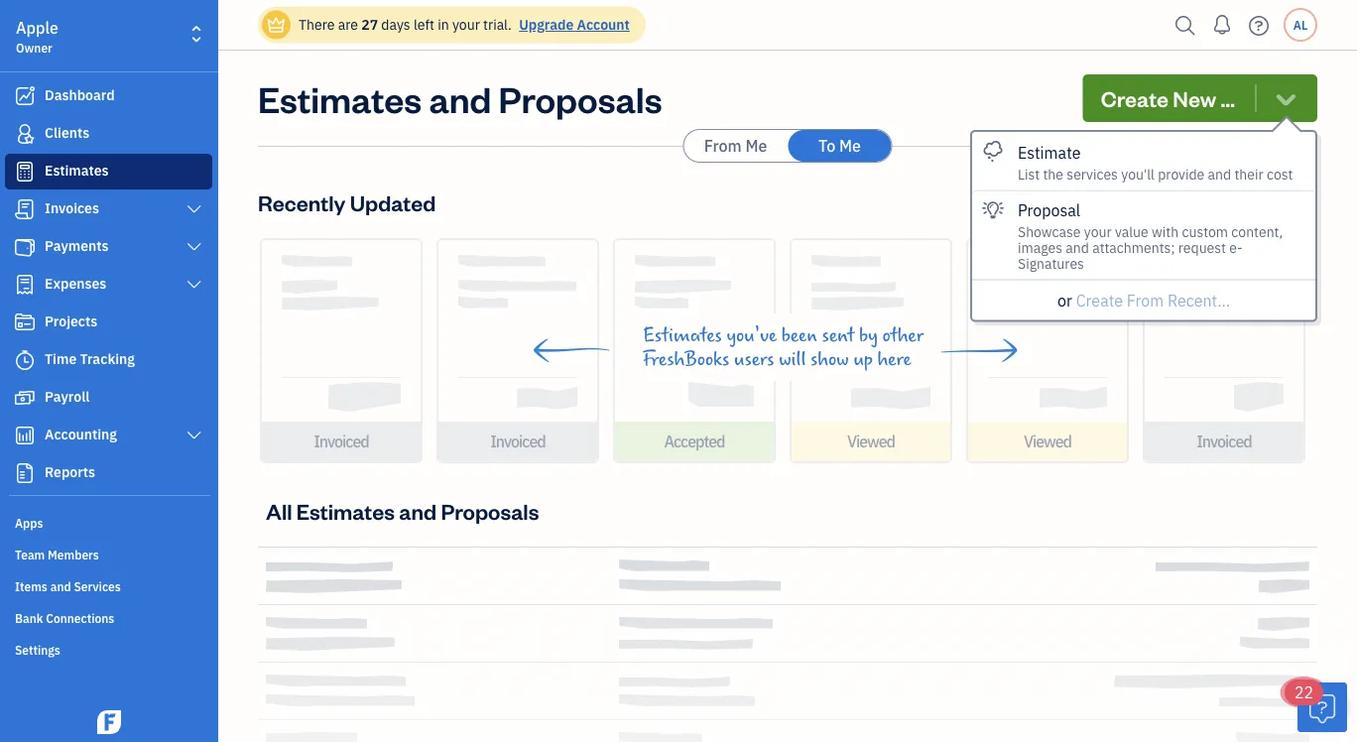 Task type: locate. For each thing, give the bounding box(es) containing it.
your right in at the left of the page
[[452, 15, 480, 34]]

1 chevron large down image from the top
[[185, 239, 203, 255]]

accounting
[[45, 425, 117, 444]]

me right from
[[746, 135, 767, 156]]

0 horizontal spatial your
[[452, 15, 480, 34]]

estimates for estimates you've been sent by other freshbooks users will show up here
[[643, 325, 722, 346]]

freshbooks
[[643, 348, 730, 370]]

estimates up freshbooks
[[643, 325, 722, 346]]

chevrondown image
[[1273, 84, 1300, 112]]

estimates
[[258, 74, 422, 122], [45, 161, 109, 180], [643, 325, 722, 346], [297, 497, 395, 525]]

viewed
[[847, 431, 895, 452], [1024, 431, 1072, 452]]

team members
[[15, 547, 99, 563]]

owner
[[16, 40, 52, 56]]

me
[[746, 135, 767, 156], [840, 135, 861, 156]]

1 vertical spatial your
[[1085, 222, 1112, 241]]

settings
[[15, 642, 60, 658]]

chevron large down image for invoices
[[185, 201, 203, 217]]

chevron large down image up projects link
[[185, 277, 203, 293]]

1 horizontal spatial invoiced
[[490, 431, 546, 452]]

1 horizontal spatial me
[[840, 135, 861, 156]]

chevron large down image inside invoices link
[[185, 201, 203, 217]]

invoiced
[[314, 431, 369, 452], [490, 431, 546, 452], [1197, 431, 1252, 452]]

proposal showcase your value with custom content, images and attachments; request e- signatures
[[1018, 199, 1283, 272]]

0 horizontal spatial me
[[746, 135, 767, 156]]

1 me from the left
[[746, 135, 767, 156]]

time
[[45, 350, 77, 368]]

and inside items and services link
[[50, 579, 71, 594]]

recently updated
[[258, 188, 436, 216]]

items
[[15, 579, 47, 594]]

images
[[1018, 238, 1063, 257]]

estimates and proposals
[[258, 74, 662, 122]]

from me
[[704, 135, 767, 156]]

estimates for estimates
[[45, 161, 109, 180]]

0 vertical spatial chevron large down image
[[185, 239, 203, 255]]

clients link
[[5, 116, 212, 152]]

time tracking
[[45, 350, 135, 368]]

items and services link
[[5, 571, 212, 600]]

project image
[[13, 313, 37, 332]]

2 chevron large down image from the top
[[185, 428, 203, 444]]

chevron large down image down estimates link
[[185, 201, 203, 217]]

you've
[[727, 325, 777, 346]]

by
[[859, 325, 878, 346]]

proposals
[[499, 74, 662, 122], [441, 497, 539, 525]]

22 button
[[1285, 680, 1348, 732]]

1 vertical spatial chevron large down image
[[185, 428, 203, 444]]

money image
[[13, 388, 37, 408]]

and
[[429, 74, 492, 122], [1208, 165, 1232, 183], [1066, 238, 1090, 257], [399, 497, 437, 525], [50, 579, 71, 594]]

reports
[[45, 463, 95, 481]]

accepted
[[664, 431, 725, 452]]

estimate image
[[13, 162, 37, 182]]

in
[[438, 15, 449, 34]]

your left value
[[1085, 222, 1112, 241]]

…
[[1221, 84, 1236, 112]]

me for to me
[[840, 135, 861, 156]]

chevron large down image inside payments "link"
[[185, 239, 203, 255]]

1 horizontal spatial viewed
[[1024, 431, 1072, 452]]

chevron large down image inside expenses link
[[185, 277, 203, 293]]

upgrade
[[519, 15, 574, 34]]

invoices link
[[5, 192, 212, 227]]

tracking
[[80, 350, 135, 368]]

dashboard image
[[13, 86, 37, 106]]

0 horizontal spatial invoiced
[[314, 431, 369, 452]]

or
[[1058, 290, 1073, 311]]

estimate list the services you'll provide and their cost
[[1018, 142, 1293, 183]]

proposal
[[1018, 199, 1081, 220]]

invoices
[[45, 199, 99, 217]]

all
[[266, 497, 292, 525]]

chevron large down image for accounting
[[185, 428, 203, 444]]

2 me from the left
[[840, 135, 861, 156]]

client image
[[13, 124, 37, 144]]

estimates inside estimates you've been sent by other freshbooks users will show up here
[[643, 325, 722, 346]]

1 chevron large down image from the top
[[185, 201, 203, 217]]

connections
[[46, 610, 114, 626]]

from me link
[[684, 130, 787, 162]]

report image
[[13, 463, 37, 483]]

2 invoiced from the left
[[490, 431, 546, 452]]

estimates down are
[[258, 74, 422, 122]]

0 vertical spatial chevron large down image
[[185, 201, 203, 217]]

there are 27 days left in your trial. upgrade account
[[299, 15, 630, 34]]

to
[[819, 135, 836, 156]]

estimates up invoices
[[45, 161, 109, 180]]

al
[[1294, 17, 1308, 33]]

chevron large down image inside accounting link
[[185, 428, 203, 444]]

your
[[452, 15, 480, 34], [1085, 222, 1112, 241]]

22
[[1295, 682, 1314, 703]]

chevron large down image
[[185, 201, 203, 217], [185, 428, 203, 444]]

1 vertical spatial chevron large down image
[[185, 277, 203, 293]]

estimates for estimates and proposals
[[258, 74, 422, 122]]

trial.
[[483, 15, 512, 34]]

settings link
[[5, 634, 212, 664]]

you'll
[[1122, 165, 1155, 183]]

chevron large down image down invoices link
[[185, 239, 203, 255]]

0 horizontal spatial viewed
[[847, 431, 895, 452]]

main element
[[0, 0, 268, 742]]

bank connections link
[[5, 602, 212, 632]]

estimates inside main element
[[45, 161, 109, 180]]

e-
[[1230, 238, 1243, 257]]

2 chevron large down image from the top
[[185, 277, 203, 293]]

1 horizontal spatial your
[[1085, 222, 1112, 241]]

freshbooks image
[[93, 711, 125, 734]]

me right to
[[840, 135, 861, 156]]

team
[[15, 547, 45, 563]]

27
[[361, 15, 378, 34]]

days
[[381, 15, 410, 34]]

search image
[[1170, 10, 1202, 40]]

1 viewed from the left
[[847, 431, 895, 452]]

2 horizontal spatial invoiced
[[1197, 431, 1252, 452]]

chevron large down image
[[185, 239, 203, 255], [185, 277, 203, 293]]

chevron large down image up reports link
[[185, 428, 203, 444]]



Task type: describe. For each thing, give the bounding box(es) containing it.
recently
[[258, 188, 346, 216]]

will
[[779, 348, 806, 370]]

3 invoiced from the left
[[1197, 431, 1252, 452]]

updated
[[350, 188, 436, 216]]

here
[[878, 348, 912, 370]]

0 vertical spatial your
[[452, 15, 480, 34]]

0 vertical spatial proposals
[[499, 74, 662, 122]]

create new …
[[1101, 84, 1236, 112]]

apps
[[15, 515, 43, 531]]

showcase
[[1018, 222, 1081, 241]]

been
[[782, 325, 817, 346]]

reports link
[[5, 456, 212, 491]]

create
[[1101, 84, 1169, 112]]

content,
[[1232, 222, 1283, 241]]

projects
[[45, 312, 97, 330]]

clients
[[45, 124, 90, 142]]

payments link
[[5, 229, 212, 265]]

chevron large down image for payments
[[185, 239, 203, 255]]

account
[[577, 15, 630, 34]]

projects link
[[5, 305, 212, 340]]

invoice image
[[13, 199, 37, 219]]

1 vertical spatial proposals
[[441, 497, 539, 525]]

2 viewed from the left
[[1024, 431, 1072, 452]]

signatures
[[1018, 254, 1085, 272]]

items and services
[[15, 579, 121, 594]]

bank
[[15, 610, 43, 626]]

list
[[1018, 165, 1040, 183]]

bank connections
[[15, 610, 114, 626]]

payroll link
[[5, 380, 212, 416]]

dashboard
[[45, 86, 115, 104]]

to me
[[819, 135, 861, 156]]

to me link
[[788, 130, 892, 162]]

and inside proposal showcase your value with custom content, images and attachments; request e- signatures
[[1066, 238, 1090, 257]]

expenses
[[45, 274, 106, 293]]

all estimates and proposals
[[266, 497, 539, 525]]

estimates right all
[[297, 497, 395, 525]]

resource center badge image
[[1298, 683, 1348, 732]]

estimates you've been sent by other freshbooks users will show up here
[[643, 325, 924, 370]]

apps link
[[5, 507, 212, 537]]

value
[[1115, 222, 1149, 241]]

request
[[1179, 238, 1227, 257]]

your inside proposal showcase your value with custom content, images and attachments; request e- signatures
[[1085, 222, 1112, 241]]

left
[[414, 15, 435, 34]]

apple
[[16, 17, 59, 38]]

services
[[74, 579, 121, 594]]

me for from me
[[746, 135, 767, 156]]

payroll
[[45, 388, 90, 406]]

provide
[[1158, 165, 1205, 183]]

al button
[[1284, 8, 1318, 42]]

accounting link
[[5, 418, 212, 454]]

attachments;
[[1093, 238, 1175, 257]]

apple owner
[[16, 17, 59, 56]]

services
[[1067, 165, 1118, 183]]

estimate
[[1018, 142, 1081, 163]]

team members link
[[5, 539, 212, 569]]

go to help image
[[1243, 10, 1275, 40]]

dashboard link
[[5, 78, 212, 114]]

and inside estimate list the services you'll provide and their cost
[[1208, 165, 1232, 183]]

the
[[1043, 165, 1064, 183]]

cost
[[1267, 165, 1293, 183]]

are
[[338, 15, 358, 34]]

there
[[299, 15, 335, 34]]

chevron large down image for expenses
[[185, 277, 203, 293]]

show
[[811, 348, 849, 370]]

1 invoiced from the left
[[314, 431, 369, 452]]

notifications image
[[1207, 5, 1238, 45]]

new
[[1173, 84, 1217, 112]]

members
[[48, 547, 99, 563]]

time tracking link
[[5, 342, 212, 378]]

custom
[[1182, 222, 1229, 241]]

create new … button
[[1083, 74, 1318, 122]]

up
[[854, 348, 873, 370]]

other
[[883, 325, 924, 346]]

users
[[734, 348, 775, 370]]

from
[[704, 135, 742, 156]]

with
[[1152, 222, 1179, 241]]

expense image
[[13, 275, 37, 295]]

estimates link
[[5, 154, 212, 190]]

chart image
[[13, 426, 37, 446]]

expenses link
[[5, 267, 212, 303]]

upgrade account link
[[515, 15, 630, 34]]

sent
[[822, 325, 855, 346]]

crown image
[[266, 14, 287, 35]]

timer image
[[13, 350, 37, 370]]

payments
[[45, 237, 109, 255]]

their
[[1235, 165, 1264, 183]]

payment image
[[13, 237, 37, 257]]



Task type: vqa. For each thing, say whether or not it's contained in the screenshot.
your to the left
yes



